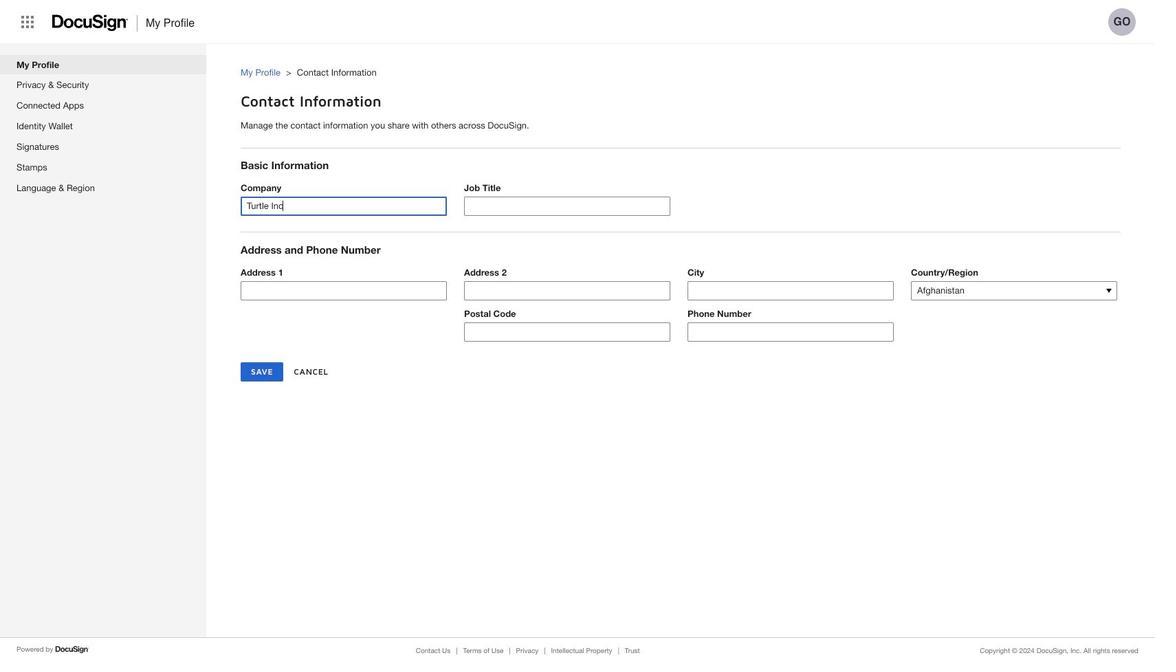 Task type: locate. For each thing, give the bounding box(es) containing it.
None text field
[[241, 198, 446, 216], [465, 198, 670, 216], [241, 282, 446, 300], [465, 282, 670, 300], [688, 282, 893, 300], [465, 323, 670, 341], [688, 323, 893, 341], [241, 198, 446, 216], [465, 198, 670, 216], [241, 282, 446, 300], [465, 282, 670, 300], [688, 282, 893, 300], [465, 323, 670, 341], [688, 323, 893, 341]]

1 vertical spatial docusign image
[[55, 644, 90, 655]]

breadcrumb region
[[241, 53, 1155, 83]]

docusign image
[[52, 10, 129, 36], [55, 644, 90, 655]]



Task type: vqa. For each thing, say whether or not it's contained in the screenshot.
breadcrumb region
yes



Task type: describe. For each thing, give the bounding box(es) containing it.
0 vertical spatial docusign image
[[52, 10, 129, 36]]



